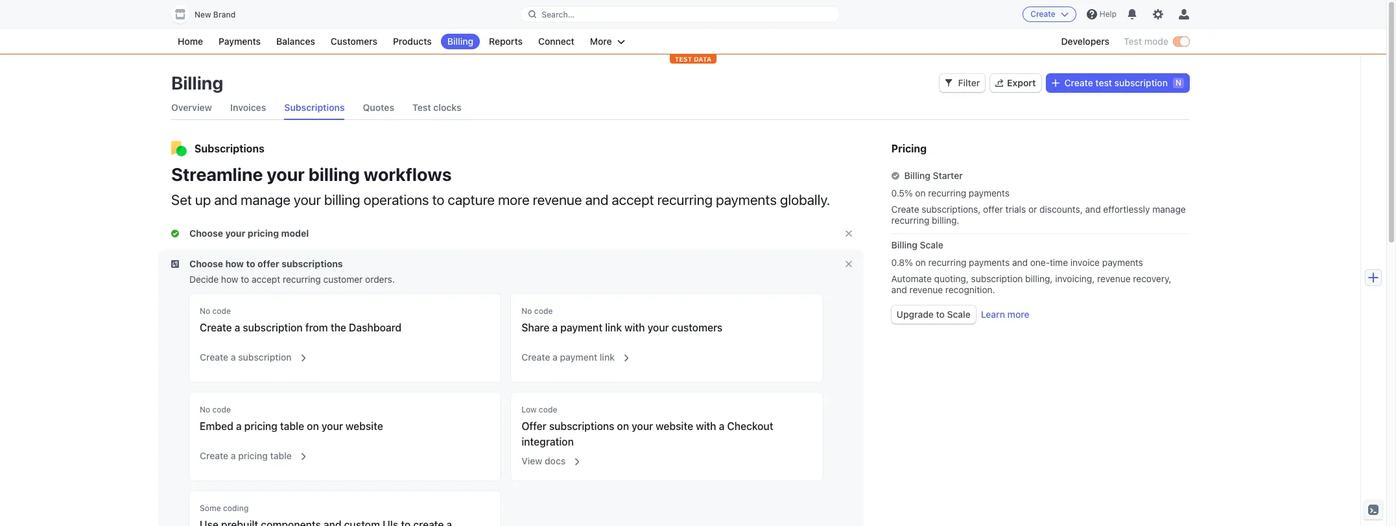 Task type: locate. For each thing, give the bounding box(es) containing it.
payment inside no code share a payment link with your customers
[[561, 322, 603, 333]]

code right low
[[539, 405, 557, 414]]

create inside "create" button
[[1031, 9, 1056, 19]]

manage up the choose your pricing model
[[241, 191, 291, 208]]

subscription down no code create a subscription from the dashboard
[[238, 352, 292, 363]]

create inside create a subscription button
[[200, 352, 228, 363]]

svg image
[[171, 230, 179, 237], [171, 260, 179, 268]]

link
[[605, 322, 622, 333], [600, 352, 615, 363]]

create for create a payment link
[[522, 352, 550, 363]]

0 horizontal spatial more
[[498, 191, 530, 208]]

decide
[[189, 274, 219, 285]]

1 vertical spatial offer
[[258, 258, 279, 269]]

subscription up learn
[[971, 273, 1023, 284]]

invoicing,
[[1055, 273, 1095, 284]]

code down decide
[[212, 306, 231, 316]]

1 horizontal spatial with
[[696, 420, 716, 432]]

no up embed
[[200, 405, 210, 414]]

billing link
[[441, 34, 480, 49]]

subscriptions up decide how to accept recurring customer orders.
[[282, 258, 343, 269]]

no inside no code embed a pricing table on your website
[[200, 405, 210, 414]]

website inside low code offer subscriptions on your website with a checkout integration
[[656, 420, 693, 432]]

pricing down no code embed a pricing table on your website
[[238, 450, 268, 461]]

0 horizontal spatial manage
[[241, 191, 291, 208]]

pricing
[[892, 143, 927, 154]]

test left clocks
[[413, 102, 431, 113]]

more
[[498, 191, 530, 208], [1008, 309, 1030, 320]]

1 vertical spatial link
[[600, 352, 615, 363]]

help button
[[1082, 4, 1122, 25]]

subscription
[[1115, 77, 1168, 88], [971, 273, 1023, 284], [243, 322, 303, 333], [238, 352, 292, 363]]

to inside 'dropdown button'
[[246, 258, 255, 269]]

1 horizontal spatial revenue
[[910, 284, 943, 295]]

no up share
[[522, 306, 532, 316]]

1 vertical spatial how
[[221, 274, 238, 285]]

billing up the 0.8%
[[892, 239, 918, 250]]

1 vertical spatial table
[[270, 450, 292, 461]]

starter
[[933, 170, 963, 181]]

svg image inside choose your pricing model dropdown button
[[171, 230, 179, 237]]

pricing inside dropdown button
[[248, 228, 279, 239]]

subscriptions up 'streamline'
[[195, 143, 264, 154]]

no code embed a pricing table on your website
[[200, 405, 383, 432]]

reports link
[[483, 34, 529, 49]]

payment up create a payment link button
[[561, 322, 603, 333]]

2 website from the left
[[656, 420, 693, 432]]

scale
[[920, 239, 944, 250], [947, 309, 971, 320]]

offer left 'trials'
[[983, 204, 1003, 215]]

billing inside billing scale 0.8% on recurring payments and one-time invoice payments automate quoting, subscription billing, invoicing, revenue recovery, and revenue recognition.
[[892, 239, 918, 250]]

choose down up
[[189, 228, 223, 239]]

streamline
[[171, 163, 263, 185]]

0 vertical spatial link
[[605, 322, 622, 333]]

test
[[675, 55, 692, 63]]

your
[[267, 163, 305, 185], [294, 191, 321, 208], [225, 228, 245, 239], [648, 322, 669, 333], [322, 420, 343, 432], [632, 420, 653, 432]]

2 svg image from the top
[[171, 260, 179, 268]]

code inside no code create a subscription from the dashboard
[[212, 306, 231, 316]]

share
[[522, 322, 550, 333]]

0 vertical spatial pricing
[[248, 228, 279, 239]]

payment inside button
[[560, 352, 598, 363]]

code up share
[[534, 306, 553, 316]]

1 svg image from the top
[[171, 230, 179, 237]]

1 vertical spatial scale
[[947, 309, 971, 320]]

to down the choose your pricing model
[[246, 258, 255, 269]]

0 horizontal spatial offer
[[258, 258, 279, 269]]

1 vertical spatial subscriptions
[[549, 420, 615, 432]]

coding
[[223, 503, 249, 513]]

2 svg image from the left
[[1052, 79, 1060, 87]]

to down choose how to offer subscriptions 'dropdown button' at the left
[[241, 274, 249, 285]]

svg image
[[945, 79, 953, 87], [1052, 79, 1060, 87]]

invoice
[[1071, 257, 1100, 268]]

1 vertical spatial payment
[[560, 352, 598, 363]]

billing,
[[1026, 273, 1053, 284]]

2 vertical spatial pricing
[[238, 450, 268, 461]]

home link
[[171, 34, 210, 49]]

1 horizontal spatial more
[[1008, 309, 1030, 320]]

subscription right test
[[1115, 77, 1168, 88]]

0 vertical spatial scale
[[920, 239, 944, 250]]

subscription inside no code create a subscription from the dashboard
[[243, 322, 303, 333]]

manage inside 0.5% on recurring payments create subscriptions, offer trials or discounts, and effortlessly manage recurring billing.
[[1153, 204, 1186, 215]]

the
[[331, 322, 346, 333]]

mode
[[1145, 36, 1169, 47]]

0 vertical spatial table
[[280, 420, 304, 432]]

recurring inside streamline your billing workflows set up and manage your billing operations to capture more revenue and accept recurring payments globally.
[[657, 191, 713, 208]]

no inside no code create a subscription from the dashboard
[[200, 306, 210, 316]]

table down no code embed a pricing table on your website
[[270, 450, 292, 461]]

test left mode
[[1124, 36, 1142, 47]]

your inside no code embed a pricing table on your website
[[322, 420, 343, 432]]

with left the 'checkout'
[[696, 420, 716, 432]]

subscriptions inside 'dropdown button'
[[282, 258, 343, 269]]

link up create a payment link button
[[605, 322, 622, 333]]

0 horizontal spatial with
[[625, 322, 645, 333]]

0 vertical spatial billing
[[309, 163, 360, 185]]

create
[[1031, 9, 1056, 19], [1065, 77, 1093, 88], [892, 204, 920, 215], [200, 322, 232, 333], [200, 352, 228, 363], [522, 352, 550, 363], [200, 450, 228, 461]]

1 horizontal spatial scale
[[947, 309, 971, 320]]

developers link
[[1055, 34, 1116, 49]]

1 website from the left
[[346, 420, 383, 432]]

pricing up choose how to offer subscriptions
[[248, 228, 279, 239]]

overview
[[171, 102, 212, 113]]

billing
[[447, 36, 474, 47], [171, 72, 223, 93], [905, 170, 931, 181], [892, 239, 918, 250]]

operations
[[364, 191, 429, 208]]

payments up 'trials'
[[969, 187, 1010, 198]]

pricing up create a pricing table button
[[244, 420, 278, 432]]

a inside no code embed a pricing table on your website
[[236, 420, 242, 432]]

create inside create a pricing table button
[[200, 450, 228, 461]]

code for share
[[534, 306, 553, 316]]

no inside no code share a payment link with your customers
[[522, 306, 532, 316]]

offer up decide how to accept recurring customer orders.
[[258, 258, 279, 269]]

1 vertical spatial pricing
[[244, 420, 278, 432]]

export button
[[991, 74, 1041, 92]]

manage inside streamline your billing workflows set up and manage your billing operations to capture more revenue and accept recurring payments globally.
[[241, 191, 291, 208]]

code inside no code share a payment link with your customers
[[534, 306, 553, 316]]

payments inside 0.5% on recurring payments create subscriptions, offer trials or discounts, and effortlessly manage recurring billing.
[[969, 187, 1010, 198]]

subscriptions
[[282, 258, 343, 269], [549, 420, 615, 432]]

0 vertical spatial payment
[[561, 322, 603, 333]]

accept
[[612, 191, 654, 208], [252, 274, 280, 285]]

subscription up create a subscription button
[[243, 322, 303, 333]]

svg image left filter
[[945, 79, 953, 87]]

with left customers at the bottom of the page
[[625, 322, 645, 333]]

1 vertical spatial test
[[413, 102, 431, 113]]

1 horizontal spatial manage
[[1153, 204, 1186, 215]]

choose inside dropdown button
[[189, 228, 223, 239]]

choose inside 'dropdown button'
[[189, 258, 223, 269]]

a inside no code create a subscription from the dashboard
[[235, 322, 240, 333]]

0 vertical spatial test
[[1124, 36, 1142, 47]]

your inside low code offer subscriptions on your website with a checkout integration
[[632, 420, 653, 432]]

tab list containing overview
[[171, 96, 1190, 120]]

svg image right export
[[1052, 79, 1060, 87]]

how down choose your pricing model dropdown button
[[225, 258, 244, 269]]

0 horizontal spatial subscriptions
[[282, 258, 343, 269]]

more right learn
[[1008, 309, 1030, 320]]

new
[[195, 10, 211, 19]]

0 horizontal spatial website
[[346, 420, 383, 432]]

embed
[[200, 420, 233, 432]]

offer
[[522, 420, 547, 432]]

1 vertical spatial with
[[696, 420, 716, 432]]

your inside dropdown button
[[225, 228, 245, 239]]

and
[[214, 191, 238, 208], [585, 191, 609, 208], [1086, 204, 1101, 215], [1012, 257, 1028, 268], [892, 284, 907, 295]]

on inside no code embed a pricing table on your website
[[307, 420, 319, 432]]

from
[[305, 322, 328, 333]]

developers
[[1061, 36, 1110, 47]]

upgrade
[[897, 309, 934, 320]]

1 horizontal spatial accept
[[612, 191, 654, 208]]

code inside low code offer subscriptions on your website with a checkout integration
[[539, 405, 557, 414]]

with
[[625, 322, 645, 333], [696, 420, 716, 432]]

create for create
[[1031, 9, 1056, 19]]

payment down no code share a payment link with your customers
[[560, 352, 598, 363]]

capture
[[448, 191, 495, 208]]

0 horizontal spatial revenue
[[533, 191, 582, 208]]

create for create a subscription
[[200, 352, 228, 363]]

connect
[[538, 36, 575, 47]]

manage right effortlessly on the top
[[1153, 204, 1186, 215]]

payments up recognition.
[[969, 257, 1010, 268]]

0 vertical spatial with
[[625, 322, 645, 333]]

on inside 0.5% on recurring payments create subscriptions, offer trials or discounts, and effortlessly manage recurring billing.
[[915, 187, 926, 198]]

to right upgrade
[[936, 309, 945, 320]]

code inside no code embed a pricing table on your website
[[212, 405, 231, 414]]

products
[[393, 36, 432, 47]]

scale down the billing.
[[920, 239, 944, 250]]

pricing inside button
[[238, 450, 268, 461]]

test clocks link
[[413, 96, 462, 119]]

billing left reports
[[447, 36, 474, 47]]

new brand button
[[171, 5, 249, 23]]

0 vertical spatial offer
[[983, 204, 1003, 215]]

1 horizontal spatial subscriptions
[[284, 102, 345, 113]]

payments link
[[212, 34, 267, 49]]

1 horizontal spatial subscriptions
[[549, 420, 615, 432]]

0 horizontal spatial test
[[413, 102, 431, 113]]

1 horizontal spatial website
[[656, 420, 693, 432]]

choose up decide
[[189, 258, 223, 269]]

no
[[200, 306, 210, 316], [522, 306, 532, 316], [200, 405, 210, 414]]

0.5%
[[892, 187, 913, 198]]

link down no code share a payment link with your customers
[[600, 352, 615, 363]]

create inside create a payment link button
[[522, 352, 550, 363]]

0 vertical spatial subscriptions
[[282, 258, 343, 269]]

customers
[[672, 322, 723, 333]]

2 choose from the top
[[189, 258, 223, 269]]

view docs button
[[514, 447, 582, 470]]

choose your pricing model button
[[171, 227, 311, 240]]

0 vertical spatial choose
[[189, 228, 223, 239]]

tab list
[[171, 96, 1190, 120]]

to
[[432, 191, 445, 208], [246, 258, 255, 269], [241, 274, 249, 285], [936, 309, 945, 320]]

a inside no code share a payment link with your customers
[[552, 322, 558, 333]]

create for create test subscription
[[1065, 77, 1093, 88]]

how inside choose how to offer subscriptions 'dropdown button'
[[225, 258, 244, 269]]

0 vertical spatial accept
[[612, 191, 654, 208]]

1 vertical spatial svg image
[[171, 260, 179, 268]]

1 vertical spatial more
[[1008, 309, 1030, 320]]

payment
[[561, 322, 603, 333], [560, 352, 598, 363]]

effortlessly
[[1104, 204, 1150, 215]]

table inside button
[[270, 450, 292, 461]]

billing
[[309, 163, 360, 185], [324, 191, 360, 208]]

subscriptions left quotes
[[284, 102, 345, 113]]

scale down recognition.
[[947, 309, 971, 320]]

billing up 0.5%
[[905, 170, 931, 181]]

customers
[[331, 36, 377, 47]]

to inside streamline your billing workflows set up and manage your billing operations to capture more revenue and accept recurring payments globally.
[[432, 191, 445, 208]]

choose for choose how to offer subscriptions
[[189, 258, 223, 269]]

to left capture
[[432, 191, 445, 208]]

1 horizontal spatial svg image
[[1052, 79, 1060, 87]]

subscriptions up integration
[[549, 420, 615, 432]]

balances link
[[270, 34, 322, 49]]

subscription inside button
[[238, 352, 292, 363]]

0.8%
[[892, 257, 913, 268]]

svg image inside filter popup button
[[945, 79, 953, 87]]

table up create a pricing table button
[[280, 420, 304, 432]]

billing scale 0.8% on recurring payments and one-time invoice payments automate quoting, subscription billing, invoicing, revenue recovery, and revenue recognition.
[[892, 239, 1172, 295]]

0 vertical spatial more
[[498, 191, 530, 208]]

offer
[[983, 204, 1003, 215], [258, 258, 279, 269]]

recurring inside billing scale 0.8% on recurring payments and one-time invoice payments automate quoting, subscription billing, invoicing, revenue recovery, and revenue recognition.
[[929, 257, 967, 268]]

invoices
[[230, 102, 266, 113]]

no down decide
[[200, 306, 210, 316]]

more right capture
[[498, 191, 530, 208]]

subscriptions
[[284, 102, 345, 113], [195, 143, 264, 154]]

0 vertical spatial svg image
[[171, 230, 179, 237]]

1 vertical spatial subscriptions
[[195, 143, 264, 154]]

0 horizontal spatial scale
[[920, 239, 944, 250]]

1 choose from the top
[[189, 228, 223, 239]]

1 vertical spatial choose
[[189, 258, 223, 269]]

0 horizontal spatial svg image
[[945, 79, 953, 87]]

1 horizontal spatial offer
[[983, 204, 1003, 215]]

invoices link
[[230, 96, 266, 119]]

or
[[1029, 204, 1037, 215]]

code up embed
[[212, 405, 231, 414]]

1 svg image from the left
[[945, 79, 953, 87]]

1 horizontal spatial test
[[1124, 36, 1142, 47]]

pricing inside no code embed a pricing table on your website
[[244, 420, 278, 432]]

0 horizontal spatial accept
[[252, 274, 280, 285]]

svg image inside choose how to offer subscriptions 'dropdown button'
[[171, 260, 179, 268]]

payments left globally.
[[716, 191, 777, 208]]

create test subscription
[[1065, 77, 1168, 88]]

0 vertical spatial how
[[225, 258, 244, 269]]

globally.
[[780, 191, 830, 208]]

subscription inside billing scale 0.8% on recurring payments and one-time invoice payments automate quoting, subscription billing, invoicing, revenue recovery, and revenue recognition.
[[971, 273, 1023, 284]]

how right decide
[[221, 274, 238, 285]]

code
[[212, 306, 231, 316], [534, 306, 553, 316], [212, 405, 231, 414], [539, 405, 557, 414]]

no for share a payment link with your customers
[[522, 306, 532, 316]]



Task type: vqa. For each thing, say whether or not it's contained in the screenshot.
with
yes



Task type: describe. For each thing, give the bounding box(es) containing it.
test
[[1096, 77, 1112, 88]]

recovery,
[[1133, 273, 1172, 284]]

set
[[171, 191, 192, 208]]

1 vertical spatial accept
[[252, 274, 280, 285]]

test clocks
[[413, 102, 462, 113]]

revenue inside streamline your billing workflows set up and manage your billing operations to capture more revenue and accept recurring payments globally.
[[533, 191, 582, 208]]

learn more link
[[981, 308, 1030, 321]]

one-
[[1031, 257, 1050, 268]]

svg image for choose how to offer subscriptions
[[171, 260, 179, 268]]

choose how to offer subscriptions button
[[171, 258, 345, 270]]

Search… search field
[[521, 6, 840, 22]]

website inside no code embed a pricing table on your website
[[346, 420, 383, 432]]

upgrade to scale
[[897, 309, 971, 320]]

link inside button
[[600, 352, 615, 363]]

1 vertical spatial billing
[[324, 191, 360, 208]]

some coding
[[200, 503, 249, 513]]

with inside no code share a payment link with your customers
[[625, 322, 645, 333]]

create for create a pricing table
[[200, 450, 228, 461]]

clocks
[[433, 102, 462, 113]]

customers link
[[324, 34, 384, 49]]

view
[[522, 455, 543, 466]]

payments up recovery,
[[1103, 257, 1143, 268]]

how for decide
[[221, 274, 238, 285]]

create a payment link
[[522, 352, 615, 363]]

a inside low code offer subscriptions on your website with a checkout integration
[[719, 420, 725, 432]]

offer inside 0.5% on recurring payments create subscriptions, offer trials or discounts, and effortlessly manage recurring billing.
[[983, 204, 1003, 215]]

customer
[[323, 274, 363, 285]]

and inside 0.5% on recurring payments create subscriptions, offer trials or discounts, and effortlessly manage recurring billing.
[[1086, 204, 1101, 215]]

products link
[[387, 34, 438, 49]]

docs
[[545, 455, 566, 466]]

data
[[694, 55, 712, 63]]

help
[[1100, 9, 1117, 19]]

quotes link
[[363, 96, 394, 119]]

0.5% on recurring payments create subscriptions, offer trials or discounts, and effortlessly manage recurring billing.
[[892, 187, 1186, 226]]

no for embed a pricing table on your website
[[200, 405, 210, 414]]

subscriptions inside low code offer subscriptions on your website with a checkout integration
[[549, 420, 615, 432]]

choose your pricing model
[[189, 228, 309, 239]]

view docs
[[522, 455, 566, 466]]

choose how to offer subscriptions
[[189, 258, 343, 269]]

connect link
[[532, 34, 581, 49]]

code for create
[[212, 306, 231, 316]]

how for choose
[[225, 258, 244, 269]]

filter
[[958, 77, 980, 88]]

more button
[[584, 34, 632, 49]]

code for offer
[[539, 405, 557, 414]]

no for create a subscription from the dashboard
[[200, 306, 210, 316]]

0 vertical spatial subscriptions
[[284, 102, 345, 113]]

create a subscription
[[200, 352, 292, 363]]

billing.
[[932, 215, 960, 226]]

scale inside billing scale 0.8% on recurring payments and one-time invoice payments automate quoting, subscription billing, invoicing, revenue recovery, and revenue recognition.
[[920, 239, 944, 250]]

offer inside 'dropdown button'
[[258, 258, 279, 269]]

your inside no code share a payment link with your customers
[[648, 322, 669, 333]]

billing starter
[[905, 170, 963, 181]]

code for embed
[[212, 405, 231, 414]]

accept inside streamline your billing workflows set up and manage your billing operations to capture more revenue and accept recurring payments globally.
[[612, 191, 654, 208]]

on inside billing scale 0.8% on recurring payments and one-time invoice payments automate quoting, subscription billing, invoicing, revenue recovery, and revenue recognition.
[[916, 257, 926, 268]]

test for test mode
[[1124, 36, 1142, 47]]

create a payment link button
[[514, 343, 631, 366]]

orders.
[[365, 274, 395, 285]]

pricing for model
[[248, 228, 279, 239]]

create inside 0.5% on recurring payments create subscriptions, offer trials or discounts, and effortlessly manage recurring billing.
[[892, 204, 920, 215]]

search…
[[542, 9, 575, 19]]

reports
[[489, 36, 523, 47]]

quoting,
[[934, 273, 969, 284]]

test for test clocks
[[413, 102, 431, 113]]

payments
[[219, 36, 261, 47]]

create a subscription button
[[192, 343, 308, 366]]

billing up overview
[[171, 72, 223, 93]]

on inside low code offer subscriptions on your website with a checkout integration
[[617, 420, 629, 432]]

no code create a subscription from the dashboard
[[200, 306, 402, 333]]

workflows
[[364, 163, 452, 185]]

payments inside streamline your billing workflows set up and manage your billing operations to capture more revenue and accept recurring payments globally.
[[716, 191, 777, 208]]

more inside streamline your billing workflows set up and manage your billing operations to capture more revenue and accept recurring payments globally.
[[498, 191, 530, 208]]

new brand
[[195, 10, 236, 19]]

dashboard
[[349, 322, 402, 333]]

2 horizontal spatial revenue
[[1098, 273, 1131, 284]]

a inside button
[[231, 352, 236, 363]]

0 horizontal spatial subscriptions
[[195, 143, 264, 154]]

quotes
[[363, 102, 394, 113]]

billing inside billing link
[[447, 36, 474, 47]]

create inside no code create a subscription from the dashboard
[[200, 322, 232, 333]]

brand
[[213, 10, 236, 19]]

create a pricing table button
[[192, 442, 308, 465]]

time
[[1050, 257, 1068, 268]]

test data
[[675, 55, 712, 63]]

filter button
[[940, 74, 985, 92]]

low
[[522, 405, 537, 414]]

choose for choose your pricing model
[[189, 228, 223, 239]]

streamline your billing workflows set up and manage your billing operations to capture more revenue and accept recurring payments globally.
[[171, 163, 830, 208]]

overview link
[[171, 96, 212, 119]]

export
[[1007, 77, 1036, 88]]

some
[[200, 503, 221, 513]]

pricing for table
[[238, 450, 268, 461]]

integration
[[522, 436, 574, 448]]

decide how to accept recurring customer orders.
[[189, 274, 395, 285]]

Search… text field
[[521, 6, 840, 22]]

with inside low code offer subscriptions on your website with a checkout integration
[[696, 420, 716, 432]]

more
[[590, 36, 612, 47]]

no code share a payment link with your customers
[[522, 306, 723, 333]]

trials
[[1006, 204, 1026, 215]]

some coding link
[[189, 491, 501, 526]]

up
[[195, 191, 211, 208]]

svg image for choose your pricing model
[[171, 230, 179, 237]]

model
[[281, 228, 309, 239]]

learn more
[[981, 309, 1030, 320]]

learn
[[981, 309, 1005, 320]]

subscriptions,
[[922, 204, 981, 215]]

recognition.
[[946, 284, 995, 295]]

table inside no code embed a pricing table on your website
[[280, 420, 304, 432]]

subscriptions link
[[284, 96, 345, 119]]

create a pricing table
[[200, 450, 292, 461]]

link inside no code share a payment link with your customers
[[605, 322, 622, 333]]

upgrade to scale link
[[892, 306, 976, 324]]

n
[[1176, 78, 1182, 88]]

create button
[[1023, 6, 1077, 22]]



